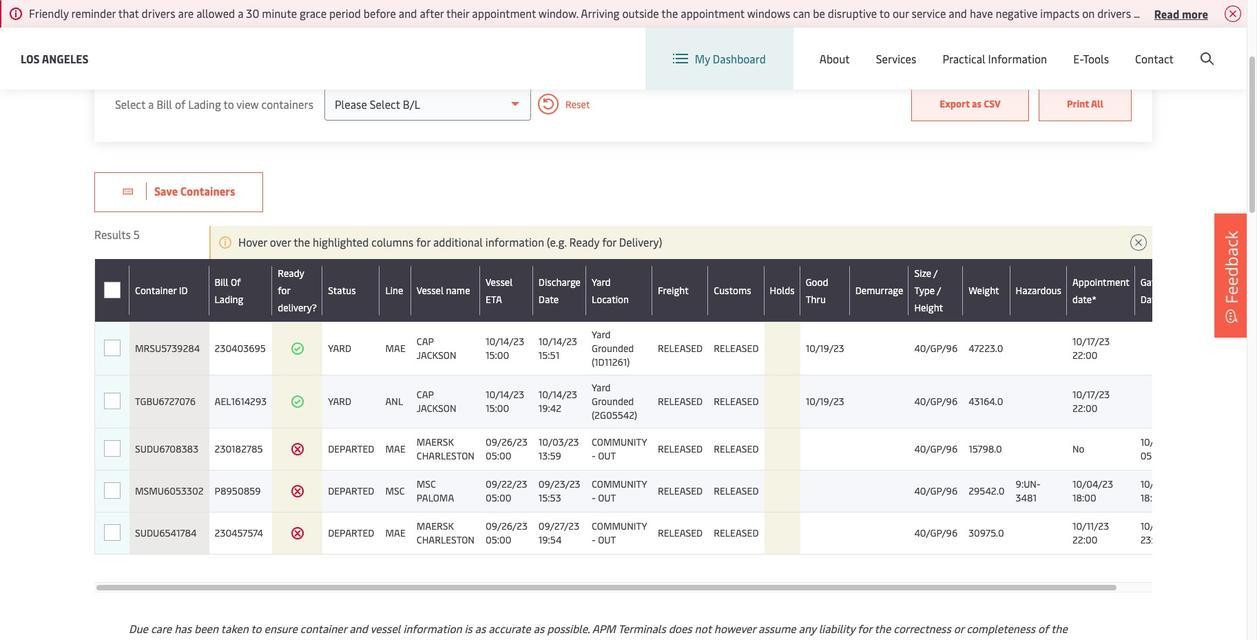 Task type: describe. For each thing, give the bounding box(es) containing it.
(1d11261)
[[592, 356, 630, 369]]

good thru
[[806, 275, 829, 306]]

40/gp/96 for 47223.0
[[915, 342, 958, 355]]

impacts
[[1041, 6, 1080, 21]]

09/26/23 05:00 for 19:54
[[486, 520, 528, 547]]

vessel eta
[[486, 275, 513, 306]]

1 on from the left
[[1083, 6, 1095, 21]]

/ for size
[[934, 267, 938, 280]]

hover
[[239, 234, 267, 250]]

friendly
[[29, 6, 69, 21]]

10/19/23 for 47223.0
[[806, 342, 845, 355]]

charleston for 10/03/23 13:59
[[417, 449, 475, 462]]

maersk for 09/27/23 19:54
[[417, 520, 454, 533]]

about button
[[820, 28, 850, 90]]

their
[[447, 6, 470, 21]]

shift
[[192, 22, 214, 37]]

40/gp/96 for 30975.0
[[915, 527, 958, 540]]

print all button
[[1039, 87, 1132, 121]]

22:00 for 30975.0
[[1073, 533, 1098, 547]]

09/22/23 05:00
[[486, 478, 528, 505]]

containers
[[262, 96, 314, 111]]

(e.g.
[[547, 234, 567, 250]]

2 horizontal spatial appointment
[[681, 6, 745, 21]]

vessel name
[[417, 284, 470, 297]]

container id
[[135, 284, 188, 297]]

for inside ready for delivery?
[[278, 284, 291, 297]]

arrive.
[[889, 22, 920, 37]]

my dashboard
[[695, 51, 766, 66]]

switch location button
[[838, 40, 938, 55]]

all
[[1092, 97, 1104, 110]]

good
[[806, 275, 829, 288]]

community - out for 09/27/23
[[592, 520, 647, 547]]

after
[[420, 6, 444, 21]]

of
[[231, 275, 241, 288]]

contact button
[[1136, 28, 1174, 90]]

10/17/23 22:00 for 47223.0
[[1073, 335, 1111, 362]]

services
[[877, 51, 917, 66]]

of inside the due care has been taken to ensure container and vessel information is as accurate as possible. apm terminals does not however assume any liability for the correctness or completeness of the information provided.
[[1039, 621, 1049, 636]]

date inside "gate out date"
[[1141, 293, 1161, 306]]

any
[[799, 621, 817, 636]]

1 vertical spatial information
[[403, 621, 462, 636]]

10/19/23 for 43164.0
[[806, 395, 845, 408]]

contact
[[1136, 51, 1174, 66]]

sudu6708383
[[135, 442, 199, 456]]

window.
[[539, 6, 579, 21]]

dates
[[284, 22, 311, 37]]

show
[[638, 22, 664, 37]]

that
[[118, 6, 139, 21]]

- for 09/27/23 19:54
[[592, 533, 596, 547]]

does
[[669, 621, 692, 636]]

sudu6541784
[[135, 527, 197, 540]]

ael1614293
[[215, 395, 267, 408]]

reflect
[[382, 22, 415, 37]]

and down windows
[[752, 22, 771, 37]]

terminals
[[618, 621, 666, 636]]

40/gp/96 for 15798.0
[[915, 442, 958, 456]]

status
[[328, 284, 356, 297]]

10/04/23 18:24
[[1141, 478, 1182, 505]]

ensure
[[264, 621, 298, 636]]

global menu button
[[951, 27, 1058, 69]]

possible.
[[547, 621, 590, 636]]

vessel for name
[[417, 284, 444, 297]]

0 vertical spatial lading
[[188, 96, 221, 111]]

create
[[1146, 40, 1178, 55]]

reset
[[566, 98, 590, 111]]

15:00 for 10/14/23 15:51
[[486, 349, 509, 362]]

maersk for 10/03/23 13:59
[[417, 436, 454, 449]]

about
[[820, 51, 850, 66]]

results 5
[[94, 227, 140, 242]]

global menu
[[982, 40, 1044, 55]]

mae for 230457574
[[386, 527, 406, 540]]

18:00
[[1073, 491, 1097, 505]]

login / create account
[[1110, 40, 1221, 55]]

mae for 230403695
[[386, 342, 406, 355]]

0 horizontal spatial information
[[129, 638, 188, 640]]

vessel for eta
[[486, 275, 513, 288]]

driver
[[1231, 6, 1258, 21]]

login / create account link
[[1084, 28, 1221, 68]]

are
[[178, 6, 194, 21]]

e-tools
[[1074, 51, 1110, 66]]

not ready image for p8950859
[[291, 485, 304, 498]]

containers
[[180, 183, 235, 199]]

login
[[1110, 40, 1137, 55]]

*3rd shift appointment dates in termpoint reflect the previous day. appointments listed below show the actual time and date customers should arrive.
[[167, 22, 920, 37]]

customs
[[714, 284, 752, 297]]

jackson for mae
[[417, 349, 457, 362]]

community - out for 10/03/23
[[592, 436, 647, 462]]

customers
[[798, 22, 850, 37]]

to for containers
[[224, 96, 234, 111]]

height
[[915, 301, 944, 314]]

out for 09/27/23 19:54
[[598, 533, 616, 547]]

e-tools button
[[1074, 28, 1110, 90]]

due care has been taken to ensure container and vessel information is as accurate as possible. apm terminals does not however assume any liability for the correctness or completeness of the information provided.
[[129, 621, 1068, 640]]

2 vertical spatial /
[[937, 284, 942, 297]]

as inside 'button'
[[973, 97, 982, 110]]

09/26/23 for 09/27/23 19:54
[[486, 520, 528, 533]]

dashboard
[[713, 51, 766, 66]]

0 horizontal spatial appointment
[[217, 22, 281, 37]]

15:00 for 10/14/23 19:42
[[486, 402, 509, 415]]

cap jackson for anl
[[417, 388, 457, 415]]

minute
[[262, 6, 297, 21]]

period
[[329, 6, 361, 21]]

ready image
[[291, 342, 304, 356]]

for left delivery) on the top of page
[[602, 234, 617, 250]]

05:00 for 10/03/23 13:59
[[486, 449, 512, 462]]

09/26/23 for 10/03/23 13:59
[[486, 436, 528, 449]]

10/14/23 19:42
[[539, 388, 578, 415]]

practical
[[943, 51, 986, 66]]

should
[[853, 22, 886, 37]]

hazardous
[[1016, 284, 1062, 297]]

arriving
[[581, 6, 620, 21]]

ready inside ready for delivery?
[[278, 267, 304, 280]]

date*
[[1073, 293, 1097, 306]]

not ready image for 230182785
[[291, 442, 304, 456]]

hover over the highlighted columns for additional information (e.g. ready for delivery)
[[239, 234, 663, 250]]

close alert image
[[1225, 6, 1242, 22]]

ready image
[[291, 395, 304, 409]]

apm
[[592, 621, 616, 636]]

export as csv
[[940, 97, 1001, 110]]

line
[[386, 284, 404, 297]]

practical information
[[943, 51, 1048, 66]]

accurate
[[489, 621, 531, 636]]

the right over
[[294, 234, 310, 250]]

msc for msc paloma
[[417, 478, 436, 491]]

2 vertical spatial 10/17/23
[[1141, 436, 1179, 449]]

0 horizontal spatial a
[[148, 96, 154, 111]]

below
[[606, 22, 636, 37]]

1 vertical spatial lading
[[215, 293, 244, 306]]

appointments
[[503, 22, 573, 37]]

10/17/23 22:00 for 43164.0
[[1073, 388, 1111, 415]]

yard for anl
[[328, 395, 352, 408]]

230403695
[[215, 342, 266, 355]]

1 horizontal spatial ready
[[570, 234, 600, 250]]

1 horizontal spatial appointment
[[472, 6, 536, 21]]

cap for mae
[[417, 335, 434, 348]]

freight
[[658, 284, 689, 297]]

provided.
[[190, 638, 236, 640]]

reset button
[[531, 94, 590, 114]]

community for 09/23/23 15:53
[[592, 478, 647, 491]]

msc for msc
[[386, 485, 405, 498]]

can
[[793, 6, 811, 21]]

more
[[1183, 6, 1209, 21]]

bill of lading
[[215, 275, 244, 306]]

10/03/23 13:59
[[539, 436, 579, 462]]

1 horizontal spatial a
[[238, 6, 244, 21]]

out for 09/23/23 15:53
[[598, 491, 616, 505]]

maersk charleston for 10/03/23
[[417, 436, 475, 462]]

yard for yard grounded (1d11261)
[[592, 328, 611, 341]]

10/14/23 15:00 for 19:42
[[486, 388, 525, 415]]

10/14/23 left 10/14/23 19:42
[[486, 388, 525, 401]]

our
[[893, 6, 910, 21]]



Task type: vqa. For each thing, say whether or not it's contained in the screenshot.
acres
no



Task type: locate. For each thing, give the bounding box(es) containing it.
1 10/19/23 from the top
[[806, 342, 845, 355]]

1 cap jackson from the top
[[417, 335, 457, 362]]

as right accurate
[[534, 621, 545, 636]]

2 cap from the top
[[417, 388, 434, 401]]

09/22/23
[[486, 478, 528, 491]]

- right 10/03/23 13:59
[[592, 449, 596, 462]]

2 10/04/23 from the left
[[1141, 478, 1182, 491]]

csv
[[984, 97, 1001, 110]]

2 vertical spatial to
[[251, 621, 262, 636]]

10/14/23 up 19:42
[[539, 388, 578, 401]]

save
[[154, 183, 178, 199]]

1 vertical spatial of
[[1039, 621, 1049, 636]]

2 vertical spatial yard
[[592, 381, 611, 394]]

1 40/gp/96 from the top
[[915, 342, 958, 355]]

2 not ready image from the top
[[291, 485, 304, 498]]

container
[[135, 284, 177, 297]]

cap jackson for mae
[[417, 335, 457, 362]]

out right the 09/27/23 19:54
[[598, 533, 616, 547]]

and
[[399, 6, 417, 21], [949, 6, 968, 21], [752, 22, 771, 37], [350, 621, 368, 636]]

1 vertical spatial 10/19/23
[[806, 395, 845, 408]]

due
[[129, 621, 148, 636]]

and up reflect
[[399, 6, 417, 21]]

cap right anl
[[417, 388, 434, 401]]

grounded up (2g05542)
[[592, 395, 634, 408]]

0 vertical spatial yard
[[328, 342, 352, 355]]

0 vertical spatial of
[[175, 96, 186, 111]]

to for container
[[251, 621, 262, 636]]

community right 09/27/23 on the left bottom of page
[[592, 520, 647, 533]]

2 vertical spatial -
[[592, 533, 596, 547]]

0 vertical spatial 10/14/23 15:00
[[486, 335, 525, 362]]

1 vertical spatial cap
[[417, 388, 434, 401]]

grounded for (1d11261)
[[592, 342, 634, 355]]

cap jackson right anl
[[417, 388, 457, 415]]

date down discharge
[[539, 293, 559, 306]]

1 grounded from the top
[[592, 342, 634, 355]]

0 vertical spatial bill
[[157, 96, 172, 111]]

out for 10/03/23 13:59
[[598, 449, 616, 462]]

select
[[115, 96, 145, 111]]

jackson down vessel name
[[417, 349, 457, 362]]

1 cap from the top
[[417, 335, 434, 348]]

0 horizontal spatial date
[[539, 293, 559, 306]]

0 vertical spatial out
[[598, 449, 616, 462]]

not ready image for 230457574
[[291, 527, 304, 540]]

discharge date
[[539, 275, 581, 306]]

15798.0
[[969, 442, 1003, 456]]

msc left the msc paloma
[[386, 485, 405, 498]]

1 vertical spatial jackson
[[417, 402, 457, 415]]

as right the is
[[475, 621, 486, 636]]

yard up "(1d11261)"
[[592, 328, 611, 341]]

msc inside the msc paloma
[[417, 478, 436, 491]]

0 vertical spatial 09/26/23
[[486, 436, 528, 449]]

10/11/23 for 22:00
[[1073, 520, 1110, 533]]

10/14/23 15:00
[[486, 335, 525, 362], [486, 388, 525, 415]]

40/gp/96 down height
[[915, 342, 958, 355]]

lading left view
[[188, 96, 221, 111]]

released
[[658, 342, 703, 355], [714, 342, 759, 355], [658, 395, 703, 408], [714, 395, 759, 408], [658, 442, 703, 456], [714, 442, 759, 456], [658, 485, 703, 498], [714, 485, 759, 498], [658, 527, 703, 540], [714, 527, 759, 540]]

1 vertical spatial cap jackson
[[417, 388, 457, 415]]

2 15:00 from the top
[[486, 402, 509, 415]]

10/04/23 for 18:24
[[1141, 478, 1182, 491]]

gate
[[1141, 275, 1161, 288]]

1 departed from the top
[[328, 442, 375, 456]]

0 horizontal spatial 10/04/23
[[1073, 478, 1114, 491]]

2 cap jackson from the top
[[417, 388, 457, 415]]

1 vertical spatial a
[[148, 96, 154, 111]]

05:00 down 09/22/23
[[486, 491, 512, 505]]

thru
[[806, 293, 826, 306]]

0 vertical spatial maersk charleston
[[417, 436, 475, 462]]

los
[[21, 51, 40, 66]]

the right completeness
[[1052, 621, 1068, 636]]

2 22:00 from the top
[[1073, 402, 1098, 415]]

1 vertical spatial maersk
[[417, 520, 454, 533]]

1 horizontal spatial as
[[534, 621, 545, 636]]

cap jackson down vessel name
[[417, 335, 457, 362]]

5
[[134, 227, 140, 242]]

2 vertical spatial 05:00
[[486, 533, 512, 547]]

1 vertical spatial yard
[[328, 395, 352, 408]]

1 vertical spatial ready
[[278, 267, 304, 280]]

0 vertical spatial mae
[[386, 342, 406, 355]]

charleston down paloma
[[417, 533, 475, 547]]

1 community from the top
[[592, 436, 647, 449]]

cap down vessel name
[[417, 335, 434, 348]]

yard right ready icon
[[328, 342, 352, 355]]

1 horizontal spatial 10/11/23
[[1141, 520, 1178, 533]]

of right completeness
[[1039, 621, 1049, 636]]

msc up paloma
[[417, 478, 436, 491]]

1 10/04/23 from the left
[[1073, 478, 1114, 491]]

not ready image down ready image
[[291, 442, 304, 456]]

3 not ready image from the top
[[291, 527, 304, 540]]

to left the our
[[880, 6, 891, 21]]

the left correctness
[[875, 621, 891, 636]]

0 vertical spatial /
[[1139, 40, 1144, 55]]

to inside the due care has been taken to ensure container and vessel information is as accurate as possible. apm terminals does not however assume any liability for the correctness or completeness of the information provided.
[[251, 621, 262, 636]]

None checkbox
[[104, 340, 121, 357], [104, 440, 120, 457], [104, 482, 120, 499], [104, 483, 121, 500], [104, 525, 120, 541], [104, 340, 121, 357], [104, 440, 120, 457], [104, 482, 120, 499], [104, 483, 121, 500], [104, 525, 120, 541]]

my dashboard button
[[673, 28, 766, 90]]

0 vertical spatial 10/17/23 22:00
[[1073, 335, 1111, 362]]

1 vertical spatial maersk charleston
[[417, 520, 475, 547]]

community - out
[[592, 436, 647, 462], [592, 478, 647, 505], [592, 520, 647, 547]]

lading
[[188, 96, 221, 111], [215, 293, 244, 306]]

0 horizontal spatial as
[[475, 621, 486, 636]]

lading down of on the left top of the page
[[215, 293, 244, 306]]

2 community from the top
[[592, 478, 647, 491]]

1 vertical spatial community
[[592, 478, 647, 491]]

vessel
[[486, 275, 513, 288], [417, 284, 444, 297]]

09/26/23 down 09/22/23 05:00
[[486, 520, 528, 533]]

0 vertical spatial not ready image
[[291, 442, 304, 456]]

05:00 inside 09/22/23 05:00
[[486, 491, 512, 505]]

1 vertical spatial 09/26/23
[[486, 520, 528, 533]]

1 vertical spatial 10/14/23 15:00
[[486, 388, 525, 415]]

(2g05542)
[[592, 409, 638, 422]]

1 vertical spatial 10/17/23
[[1073, 388, 1111, 401]]

10/04/23 up 18:00
[[1073, 478, 1114, 491]]

2 vertical spatial mae
[[386, 527, 406, 540]]

2 vertical spatial community
[[592, 520, 647, 533]]

maersk charleston up the msc paloma
[[417, 436, 475, 462]]

the up show
[[662, 6, 678, 21]]

22:00 for 47223.0
[[1073, 349, 1098, 362]]

05:00 for 09/27/23 19:54
[[486, 533, 512, 547]]

0 vertical spatial cap
[[417, 335, 434, 348]]

yard inside yard grounded (1d11261)
[[592, 328, 611, 341]]

be
[[813, 6, 826, 21]]

3 yard from the top
[[592, 381, 611, 394]]

0 vertical spatial charleston
[[417, 449, 475, 462]]

/ for login
[[1139, 40, 1144, 55]]

0 vertical spatial 10/19/23
[[806, 342, 845, 355]]

2 community - out from the top
[[592, 478, 647, 505]]

*3rd
[[167, 22, 189, 37]]

3 out from the top
[[598, 533, 616, 547]]

not ready image
[[291, 442, 304, 456], [291, 485, 304, 498], [291, 527, 304, 540]]

2 40/gp/96 from the top
[[915, 395, 958, 408]]

2 vertical spatial departed
[[328, 527, 375, 540]]

yard
[[592, 275, 611, 288], [592, 328, 611, 341], [592, 381, 611, 394]]

1 not ready image from the top
[[291, 442, 304, 456]]

2 maersk from the top
[[417, 520, 454, 533]]

09/23/23 15:53
[[539, 478, 581, 505]]

3 community - out from the top
[[592, 520, 647, 547]]

1 horizontal spatial 10/04/23
[[1141, 478, 1182, 491]]

0 vertical spatial 09/26/23 05:00
[[486, 436, 528, 462]]

date inside discharge date
[[539, 293, 559, 306]]

2 mae from the top
[[386, 442, 406, 456]]

print
[[1068, 97, 1090, 110]]

for right liability
[[858, 621, 872, 636]]

appointment down 30
[[217, 22, 281, 37]]

save containers button
[[94, 172, 264, 212]]

0 horizontal spatial ready
[[278, 267, 304, 280]]

grace
[[300, 6, 327, 21]]

- right 09/23/23 15:53
[[592, 491, 596, 505]]

15:53
[[539, 491, 561, 505]]

friendly reminder that drivers are allowed a 30 minute grace period before and after their appointment window. arriving outside the appointment windows can be disruptive to our service and have negative impacts on drivers who arrive on time. driver
[[29, 6, 1258, 21]]

0 vertical spatial ready
[[570, 234, 600, 250]]

community for 09/27/23 19:54
[[592, 520, 647, 533]]

1 horizontal spatial on
[[1189, 6, 1201, 21]]

1 horizontal spatial date
[[1141, 293, 1161, 306]]

1 jackson from the top
[[417, 349, 457, 362]]

10/17/23 up 05:50 on the bottom right
[[1141, 436, 1179, 449]]

0 vertical spatial 15:00
[[486, 349, 509, 362]]

2 10/11/23 from the left
[[1141, 520, 1178, 533]]

/ right login
[[1139, 40, 1144, 55]]

40/gp/96 for 43164.0
[[915, 395, 958, 408]]

2 vertical spatial community - out
[[592, 520, 647, 547]]

3 departed from the top
[[328, 527, 375, 540]]

10/17/23 up no
[[1073, 388, 1111, 401]]

gate out date
[[1141, 275, 1179, 306]]

2 10/19/23 from the top
[[806, 395, 845, 408]]

yard inside the yard location
[[592, 275, 611, 288]]

community - out right the 09/27/23 19:54
[[592, 520, 647, 547]]

09/26/23 05:00 down 09/22/23 05:00
[[486, 520, 528, 547]]

1 community - out from the top
[[592, 436, 647, 462]]

0 horizontal spatial on
[[1083, 6, 1095, 21]]

discharge
[[539, 275, 581, 288]]

05:00 up 09/22/23
[[486, 449, 512, 462]]

eta
[[486, 293, 502, 306]]

assume
[[759, 621, 797, 636]]

- for 10/03/23 13:59
[[592, 449, 596, 462]]

grounded up "(1d11261)"
[[592, 342, 634, 355]]

of right select
[[175, 96, 186, 111]]

0 vertical spatial a
[[238, 6, 244, 21]]

/ right type
[[937, 284, 942, 297]]

2 departed from the top
[[328, 485, 375, 498]]

the right show
[[667, 22, 683, 37]]

None checkbox
[[104, 282, 120, 299], [104, 282, 120, 299], [104, 340, 120, 356], [104, 393, 120, 409], [104, 394, 121, 410], [104, 441, 121, 458], [104, 525, 121, 542], [104, 282, 120, 299], [104, 282, 120, 299], [104, 340, 120, 356], [104, 393, 120, 409], [104, 394, 121, 410], [104, 441, 121, 458], [104, 525, 121, 542]]

for up delivery?
[[278, 284, 291, 297]]

3 40/gp/96 from the top
[[915, 442, 958, 456]]

0 vertical spatial information
[[486, 234, 544, 250]]

0 vertical spatial maersk
[[417, 436, 454, 449]]

1 maersk charleston from the top
[[417, 436, 475, 462]]

1 vertical spatial out
[[598, 491, 616, 505]]

10/17/23 down date*
[[1073, 335, 1111, 348]]

10/17/23 05:50
[[1141, 436, 1179, 462]]

ready right (e.g.
[[570, 234, 600, 250]]

as left csv
[[973, 97, 982, 110]]

yard inside yard grounded (2g05542)
[[592, 381, 611, 394]]

not
[[695, 621, 712, 636]]

2 maersk charleston from the top
[[417, 520, 475, 547]]

grounded inside yard grounded (2g05542)
[[592, 395, 634, 408]]

drivers up "*3rd"
[[142, 6, 176, 21]]

3 community from the top
[[592, 520, 647, 533]]

2 vertical spatial information
[[129, 638, 188, 640]]

15:00 left 15:51 at the left
[[486, 349, 509, 362]]

40/gp/96 left 30975.0
[[915, 527, 958, 540]]

2 charleston from the top
[[417, 533, 475, 547]]

appointment up day.
[[472, 6, 536, 21]]

/ right size on the top right
[[934, 267, 938, 280]]

1 vertical spatial /
[[934, 267, 938, 280]]

1 vertical spatial yard
[[592, 328, 611, 341]]

1 vertical spatial charleston
[[417, 533, 475, 547]]

bill right select
[[157, 96, 172, 111]]

4 40/gp/96 from the top
[[915, 485, 958, 498]]

charleston up the msc paloma
[[417, 449, 475, 462]]

ready for delivery?
[[278, 267, 317, 314]]

05:50
[[1141, 449, 1166, 462]]

1 horizontal spatial location
[[895, 40, 938, 55]]

0 vertical spatial yard
[[592, 275, 611, 288]]

3 05:00 from the top
[[486, 533, 512, 547]]

departed for 230457574
[[328, 527, 375, 540]]

charleston for 09/27/23 19:54
[[417, 533, 475, 547]]

10/14/23 down eta
[[486, 335, 525, 348]]

to right taken
[[251, 621, 262, 636]]

0 vertical spatial -
[[592, 449, 596, 462]]

bill inside bill of lading
[[215, 275, 229, 288]]

jackson
[[417, 349, 457, 362], [417, 402, 457, 415]]

yard for yard location
[[592, 275, 611, 288]]

1 05:00 from the top
[[486, 449, 512, 462]]

10/14/23
[[486, 335, 525, 348], [539, 335, 578, 348], [486, 388, 525, 401], [539, 388, 578, 401]]

40/gp/96 for 29542.0
[[915, 485, 958, 498]]

05:00 for 09/23/23 15:53
[[486, 491, 512, 505]]

09/26/23 05:00 for 13:59
[[486, 436, 528, 462]]

10/04/23 for 18:00
[[1073, 478, 1114, 491]]

cap jackson
[[417, 335, 457, 362], [417, 388, 457, 415]]

maersk charleston for 09/27/23
[[417, 520, 475, 547]]

jackson for anl
[[417, 402, 457, 415]]

out
[[598, 449, 616, 462], [598, 491, 616, 505], [598, 533, 616, 547]]

10/14/23 15:51
[[539, 335, 578, 362]]

10/17/23 for 47223.0
[[1073, 335, 1111, 348]]

yard right discharge
[[592, 275, 611, 288]]

yard for mae
[[328, 342, 352, 355]]

e-
[[1074, 51, 1084, 66]]

location for yard
[[592, 293, 629, 306]]

1 out from the top
[[598, 449, 616, 462]]

0 vertical spatial community - out
[[592, 436, 647, 462]]

maersk up the msc paloma
[[417, 436, 454, 449]]

2 horizontal spatial to
[[880, 6, 891, 21]]

1 - from the top
[[592, 449, 596, 462]]

1 vertical spatial location
[[592, 293, 629, 306]]

1 vertical spatial community - out
[[592, 478, 647, 505]]

drivers left who
[[1098, 6, 1132, 21]]

10/14/23 15:00 left 19:42
[[486, 388, 525, 415]]

- for 09/23/23 15:53
[[592, 491, 596, 505]]

date down gate
[[1141, 293, 1161, 306]]

0 vertical spatial grounded
[[592, 342, 634, 355]]

3 - from the top
[[592, 533, 596, 547]]

2 on from the left
[[1189, 6, 1201, 21]]

10/11/23 for 23:15
[[1141, 520, 1178, 533]]

who
[[1134, 6, 1155, 21]]

2 horizontal spatial information
[[486, 234, 544, 250]]

information left (e.g.
[[486, 234, 544, 250]]

out down (2g05542)
[[598, 449, 616, 462]]

yard right ready image
[[328, 395, 352, 408]]

2 out from the top
[[598, 491, 616, 505]]

1 vertical spatial not ready image
[[291, 485, 304, 498]]

2 vertical spatial 22:00
[[1073, 533, 1098, 547]]

3 mae from the top
[[386, 527, 406, 540]]

0 vertical spatial 05:00
[[486, 449, 512, 462]]

paloma
[[417, 491, 454, 505]]

0 vertical spatial to
[[880, 6, 891, 21]]

22:00 down 18:00
[[1073, 533, 1098, 547]]

30
[[246, 6, 259, 21]]

0 horizontal spatial of
[[175, 96, 186, 111]]

1 10/11/23 from the left
[[1073, 520, 1110, 533]]

2 grounded from the top
[[592, 395, 634, 408]]

read
[[1155, 6, 1180, 21]]

information down care
[[129, 638, 188, 640]]

community - out for 09/23/23
[[592, 478, 647, 505]]

and left have
[[949, 6, 968, 21]]

10/14/23 15:00 for 15:51
[[486, 335, 525, 362]]

community - out down (2g05542)
[[592, 436, 647, 462]]

yard location
[[592, 275, 629, 306]]

2 jackson from the top
[[417, 402, 457, 415]]

2 10/14/23 15:00 from the top
[[486, 388, 525, 415]]

on left the time.
[[1189, 6, 1201, 21]]

2 vertical spatial out
[[598, 533, 616, 547]]

maersk down paloma
[[417, 520, 454, 533]]

departed for p8950859
[[328, 485, 375, 498]]

highlighted
[[313, 234, 369, 250]]

time
[[727, 22, 749, 37]]

for right columns
[[416, 234, 431, 250]]

delivery?
[[278, 301, 317, 314]]

practical information button
[[943, 28, 1048, 90]]

yard grounded (2g05542)
[[592, 381, 638, 422]]

a left 30
[[238, 6, 244, 21]]

- right the 09/27/23 19:54
[[592, 533, 596, 547]]

the down after
[[418, 22, 434, 37]]

switch location
[[860, 40, 938, 55]]

appointment
[[1073, 275, 1130, 288]]

1 horizontal spatial of
[[1039, 621, 1049, 636]]

1 vertical spatial grounded
[[592, 395, 634, 408]]

1 vertical spatial -
[[592, 491, 596, 505]]

mrsu5739284
[[135, 342, 200, 355]]

1 horizontal spatial to
[[251, 621, 262, 636]]

13:59
[[539, 449, 562, 462]]

a right select
[[148, 96, 154, 111]]

09/26/23
[[486, 436, 528, 449], [486, 520, 528, 533]]

1 horizontal spatial information
[[403, 621, 462, 636]]

2 05:00 from the top
[[486, 491, 512, 505]]

completeness
[[967, 621, 1036, 636]]

and inside the due care has been taken to ensure container and vessel information is as accurate as possible. apm terminals does not however assume any liability for the correctness or completeness of the information provided.
[[350, 621, 368, 636]]

1 vertical spatial 22:00
[[1073, 402, 1098, 415]]

09/26/23 up 09/22/23
[[486, 436, 528, 449]]

1 09/26/23 05:00 from the top
[[486, 436, 528, 462]]

yard
[[328, 342, 352, 355], [328, 395, 352, 408]]

0 vertical spatial cap jackson
[[417, 335, 457, 362]]

/ inside login / create account link
[[1139, 40, 1144, 55]]

1 drivers from the left
[[142, 6, 176, 21]]

or
[[954, 621, 964, 636]]

1 vertical spatial 10/17/23 22:00
[[1073, 388, 1111, 415]]

community down (2g05542)
[[592, 436, 647, 449]]

10/17/23 for 43164.0
[[1073, 388, 1111, 401]]

location for switch
[[895, 40, 938, 55]]

jackson right anl
[[417, 402, 457, 415]]

1 10/17/23 22:00 from the top
[[1073, 335, 1111, 362]]

5 40/gp/96 from the top
[[915, 527, 958, 540]]

1 09/26/23 from the top
[[486, 436, 528, 449]]

1 horizontal spatial drivers
[[1098, 6, 1132, 21]]

services button
[[877, 28, 917, 90]]

10/14/23 up 15:51 at the left
[[539, 335, 578, 348]]

2 yard from the top
[[328, 395, 352, 408]]

22:00 for 43164.0
[[1073, 402, 1098, 415]]

community right 09/23/23
[[592, 478, 647, 491]]

1 vertical spatial to
[[224, 96, 234, 111]]

out right 09/23/23 15:53
[[598, 491, 616, 505]]

2 - from the top
[[592, 491, 596, 505]]

vessel left name
[[417, 284, 444, 297]]

23:15
[[1141, 533, 1164, 547]]

mae for 230182785
[[386, 442, 406, 456]]

on right impacts
[[1083, 6, 1095, 21]]

10/14/23 15:00 left 15:51 at the left
[[486, 335, 525, 362]]

10/17/23 22:00 down date*
[[1073, 335, 1111, 362]]

2 10/17/23 22:00 from the top
[[1073, 388, 1111, 415]]

1 vertical spatial bill
[[215, 275, 229, 288]]

previous
[[437, 22, 479, 37]]

0 horizontal spatial bill
[[157, 96, 172, 111]]

cap for anl
[[417, 388, 434, 401]]

29542.0
[[969, 485, 1005, 498]]

2 date from the left
[[1141, 293, 1161, 306]]

1 15:00 from the top
[[486, 349, 509, 362]]

not ready image right 230457574
[[291, 527, 304, 540]]

weight
[[969, 284, 1000, 297]]

10/04/23 up 18:24
[[1141, 478, 1182, 491]]

appointment up actual
[[681, 6, 745, 21]]

230457574
[[215, 527, 263, 540]]

community for 10/03/23 13:59
[[592, 436, 647, 449]]

1 charleston from the top
[[417, 449, 475, 462]]

grounded for (2g05542)
[[592, 395, 634, 408]]

location up yard grounded (1d11261)
[[592, 293, 629, 306]]

departed for 230182785
[[328, 442, 375, 456]]

3 22:00 from the top
[[1073, 533, 1098, 547]]

1 date from the left
[[539, 293, 559, 306]]

1 10/14/23 15:00 from the top
[[486, 335, 525, 362]]

bill left of on the left top of the page
[[215, 275, 229, 288]]

2 09/26/23 from the top
[[486, 520, 528, 533]]

40/gp/96 left "15798.0"
[[915, 442, 958, 456]]

vessel up eta
[[486, 275, 513, 288]]

2 yard from the top
[[592, 328, 611, 341]]

30975.0
[[969, 527, 1005, 540]]

05:00 down 09/22/23 05:00
[[486, 533, 512, 547]]

1 yard from the top
[[328, 342, 352, 355]]

listed
[[576, 22, 603, 37]]

40/gp/96 left 29542.0
[[915, 485, 958, 498]]

for inside the due care has been taken to ensure container and vessel information is as accurate as possible. apm terminals does not however assume any liability for the correctness or completeness of the information provided.
[[858, 621, 872, 636]]

care
[[151, 621, 172, 636]]

0 horizontal spatial 10/11/23
[[1073, 520, 1110, 533]]

2 09/26/23 05:00 from the top
[[486, 520, 528, 547]]

1 vertical spatial 09/26/23 05:00
[[486, 520, 528, 547]]

0 vertical spatial jackson
[[417, 349, 457, 362]]

export
[[940, 97, 970, 110]]

mae
[[386, 342, 406, 355], [386, 442, 406, 456], [386, 527, 406, 540]]

22:00 inside 10/11/23 22:00
[[1073, 533, 1098, 547]]

2 vertical spatial not ready image
[[291, 527, 304, 540]]

1 maersk from the top
[[417, 436, 454, 449]]

0 horizontal spatial location
[[592, 293, 629, 306]]

0 vertical spatial 10/17/23
[[1073, 335, 1111, 348]]

2 drivers from the left
[[1098, 6, 1132, 21]]

0 horizontal spatial vessel
[[417, 284, 444, 297]]

liability
[[819, 621, 855, 636]]

1 22:00 from the top
[[1073, 349, 1098, 362]]

9:un- 3481
[[1016, 478, 1041, 505]]

1 mae from the top
[[386, 342, 406, 355]]

location down arrive.
[[895, 40, 938, 55]]

1 yard from the top
[[592, 275, 611, 288]]

community
[[592, 436, 647, 449], [592, 478, 647, 491], [592, 520, 647, 533]]

yard for yard grounded (2g05542)
[[592, 381, 611, 394]]



